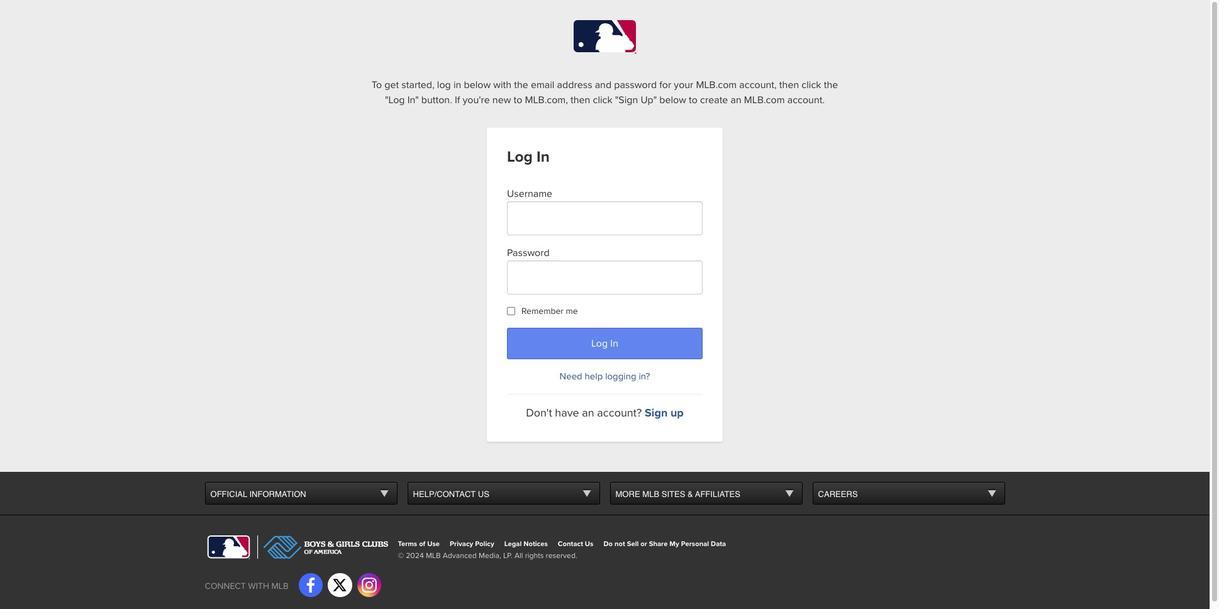 Task type: describe. For each thing, give the bounding box(es) containing it.
sell
[[627, 540, 639, 548]]

Remember me checkbox
[[507, 307, 515, 316]]

rights
[[525, 551, 544, 561]]

notices
[[524, 540, 548, 548]]

0 horizontal spatial click
[[593, 94, 613, 106]]

policy
[[475, 540, 495, 548]]

lp.
[[503, 551, 513, 561]]

mlb.com,
[[525, 94, 568, 106]]

connect
[[205, 581, 246, 591]]

terms of use link
[[398, 540, 440, 548]]

account,
[[740, 79, 777, 91]]

button.
[[422, 94, 452, 106]]

more mlb sites & affiliates
[[616, 490, 741, 499]]

1 vertical spatial then
[[571, 94, 591, 106]]

careers button
[[813, 483, 1005, 505]]

me
[[566, 306, 578, 317]]

1 horizontal spatial then
[[780, 79, 799, 91]]

1 horizontal spatial below
[[660, 94, 687, 106]]

Username text field
[[507, 202, 703, 236]]

need
[[560, 371, 583, 382]]

mlb for connect with mlb
[[272, 581, 289, 591]]

1 the from the left
[[514, 79, 529, 91]]

password
[[614, 79, 657, 91]]

and
[[595, 79, 612, 91]]

1 vertical spatial mlb.com
[[744, 94, 785, 106]]

more mlb sites & affiliates button
[[611, 483, 802, 505]]

use
[[427, 540, 440, 548]]

don't have an account? sign up
[[526, 406, 684, 420]]

have
[[555, 406, 579, 420]]

do not sell or share my personal data
[[604, 540, 726, 548]]

for
[[660, 79, 672, 91]]

legal notices link
[[505, 540, 548, 548]]

boys and girls club of america image
[[257, 535, 388, 559]]

us
[[478, 490, 490, 499]]

share
[[649, 540, 668, 548]]

don't
[[526, 406, 552, 420]]

an inside to get started, log in below with the email address and password for your mlb.com account, then click the "log in" button. if you're new to mlb.com, then click "sign up" below to create an mlb.com account.
[[731, 94, 742, 106]]

with inside to get started, log in below with the email address and password for your mlb.com account, then click the "log in" button. if you're new to mlb.com, then click "sign up" below to create an mlb.com account.
[[494, 79, 512, 91]]

contact
[[558, 540, 583, 548]]

in"
[[408, 94, 419, 106]]

your
[[674, 79, 694, 91]]

logging
[[606, 371, 637, 382]]

official
[[211, 490, 247, 499]]

media,
[[479, 551, 501, 561]]

© 2024 mlb advanced media, lp. all rights reserved.
[[398, 551, 578, 561]]

need help logging in?
[[560, 371, 650, 382]]

official information
[[211, 490, 306, 499]]

privacy
[[450, 540, 474, 548]]

careers
[[819, 490, 858, 499]]

sign up link
[[645, 406, 684, 420]]

"sign
[[615, 94, 638, 106]]

advanced
[[443, 551, 477, 561]]

to
[[372, 79, 382, 91]]

official information button
[[205, 483, 397, 505]]

account?
[[598, 406, 642, 420]]

log
[[507, 148, 533, 166]]

address
[[557, 79, 593, 91]]

affiliates
[[696, 490, 741, 499]]

&
[[688, 490, 693, 499]]

0 vertical spatial click
[[802, 79, 822, 91]]

Password password field
[[507, 261, 703, 295]]

data
[[711, 540, 726, 548]]

mlb inside more mlb sites & affiliates button
[[643, 490, 660, 499]]

started,
[[402, 79, 435, 91]]



Task type: locate. For each thing, give the bounding box(es) containing it.
you're
[[463, 94, 490, 106]]

below down for
[[660, 94, 687, 106]]

below up you're
[[464, 79, 491, 91]]

0 vertical spatial mlb
[[643, 490, 660, 499]]

the up account.
[[824, 79, 839, 91]]

in
[[454, 79, 462, 91]]

1 horizontal spatial to
[[689, 94, 698, 106]]

of
[[419, 540, 426, 548]]

more
[[616, 490, 641, 499]]

2 the from the left
[[824, 79, 839, 91]]

sign
[[645, 406, 668, 420]]

then up account.
[[780, 79, 799, 91]]

mlb down use
[[426, 551, 441, 561]]

mlb.com image
[[205, 535, 252, 559]]

help/contact us
[[413, 490, 490, 499]]

do not sell or share my personal data link
[[604, 540, 726, 548]]

the
[[514, 79, 529, 91], [824, 79, 839, 91]]

help/contact
[[413, 490, 476, 499]]

0 vertical spatial with
[[494, 79, 512, 91]]

help/contact us button
[[408, 483, 600, 505]]

2 to from the left
[[689, 94, 698, 106]]

"log
[[385, 94, 405, 106]]

my
[[670, 540, 680, 548]]

not
[[615, 540, 625, 548]]

click down and
[[593, 94, 613, 106]]

password
[[507, 247, 553, 259]]

to right new
[[514, 94, 523, 106]]

with right connect
[[248, 581, 269, 591]]

0 horizontal spatial below
[[464, 79, 491, 91]]

0 vertical spatial below
[[464, 79, 491, 91]]

with
[[494, 79, 512, 91], [248, 581, 269, 591]]

log
[[437, 79, 451, 91]]

mlb
[[643, 490, 660, 499], [426, 551, 441, 561], [272, 581, 289, 591]]

2 horizontal spatial mlb
[[643, 490, 660, 499]]

click up account.
[[802, 79, 822, 91]]

contact us link
[[558, 540, 594, 548]]

2 vertical spatial mlb
[[272, 581, 289, 591]]

an right have
[[582, 406, 595, 420]]

1 vertical spatial an
[[582, 406, 595, 420]]

privacy policy link
[[450, 540, 495, 548]]

new
[[493, 94, 511, 106]]

mlb.com down 'account,'
[[744, 94, 785, 106]]

remember
[[522, 306, 564, 317]]

legal notices
[[505, 540, 548, 548]]

1 vertical spatial below
[[660, 94, 687, 106]]

0 vertical spatial an
[[731, 94, 742, 106]]

contact us
[[558, 540, 594, 548]]

or
[[641, 540, 648, 548]]

do
[[604, 540, 613, 548]]

an
[[731, 94, 742, 106], [582, 406, 595, 420]]

1 vertical spatial with
[[248, 581, 269, 591]]

us
[[585, 540, 594, 548]]

1 horizontal spatial an
[[731, 94, 742, 106]]

all
[[515, 551, 523, 561]]

0 horizontal spatial then
[[571, 94, 591, 106]]

get
[[385, 79, 399, 91]]

mlb.com
[[696, 79, 737, 91], [744, 94, 785, 106]]

0 vertical spatial then
[[780, 79, 799, 91]]

reserved.
[[546, 551, 578, 561]]

1 vertical spatial mlb
[[426, 551, 441, 561]]

0 horizontal spatial to
[[514, 94, 523, 106]]

account.
[[788, 94, 825, 106]]

in?
[[639, 371, 650, 382]]

terms
[[398, 540, 417, 548]]

then down address
[[571, 94, 591, 106]]

1 horizontal spatial click
[[802, 79, 822, 91]]

email
[[531, 79, 555, 91]]

mlb logo image
[[574, 20, 637, 54]]

legal
[[505, 540, 522, 548]]

0 horizontal spatial mlb.com
[[696, 79, 737, 91]]

None submit
[[507, 328, 703, 360]]

click
[[802, 79, 822, 91], [593, 94, 613, 106]]

1 to from the left
[[514, 94, 523, 106]]

to get started, log in below with the email address and password for your mlb.com account, then click the "log in" button. if you're new to mlb.com, then click "sign up" below to create an mlb.com account.
[[372, 79, 839, 106]]

to
[[514, 94, 523, 106], [689, 94, 698, 106]]

the left email
[[514, 79, 529, 91]]

then
[[780, 79, 799, 91], [571, 94, 591, 106]]

sites
[[662, 490, 686, 499]]

0 horizontal spatial mlb
[[272, 581, 289, 591]]

username
[[507, 188, 555, 200]]

in
[[537, 148, 550, 166]]

up
[[671, 406, 684, 420]]

if
[[455, 94, 460, 106]]

information
[[249, 490, 306, 499]]

connect with mlb
[[205, 581, 289, 591]]

mlb right connect
[[272, 581, 289, 591]]

need help logging in? link
[[560, 371, 650, 382]]

below
[[464, 79, 491, 91], [660, 94, 687, 106]]

0 horizontal spatial the
[[514, 79, 529, 91]]

0 horizontal spatial an
[[582, 406, 595, 420]]

up"
[[641, 94, 657, 106]]

to down your
[[689, 94, 698, 106]]

2024
[[406, 551, 424, 561]]

terms of use
[[398, 540, 440, 548]]

an right create
[[731, 94, 742, 106]]

mlb left sites
[[643, 490, 660, 499]]

remember me
[[522, 306, 578, 317]]

1 horizontal spatial with
[[494, 79, 512, 91]]

mlb.com up create
[[696, 79, 737, 91]]

1 horizontal spatial mlb
[[426, 551, 441, 561]]

0 horizontal spatial with
[[248, 581, 269, 591]]

1 horizontal spatial mlb.com
[[744, 94, 785, 106]]

privacy policy
[[450, 540, 495, 548]]

log in
[[507, 148, 550, 166]]

with up new
[[494, 79, 512, 91]]

1 horizontal spatial the
[[824, 79, 839, 91]]

create
[[701, 94, 728, 106]]

©
[[398, 551, 404, 561]]

mlb for © 2024 mlb advanced media, lp. all rights reserved.
[[426, 551, 441, 561]]

personal
[[681, 540, 709, 548]]

help
[[585, 371, 603, 382]]

1 vertical spatial click
[[593, 94, 613, 106]]

0 vertical spatial mlb.com
[[696, 79, 737, 91]]



Task type: vqa. For each thing, say whether or not it's contained in the screenshot.
R.
no



